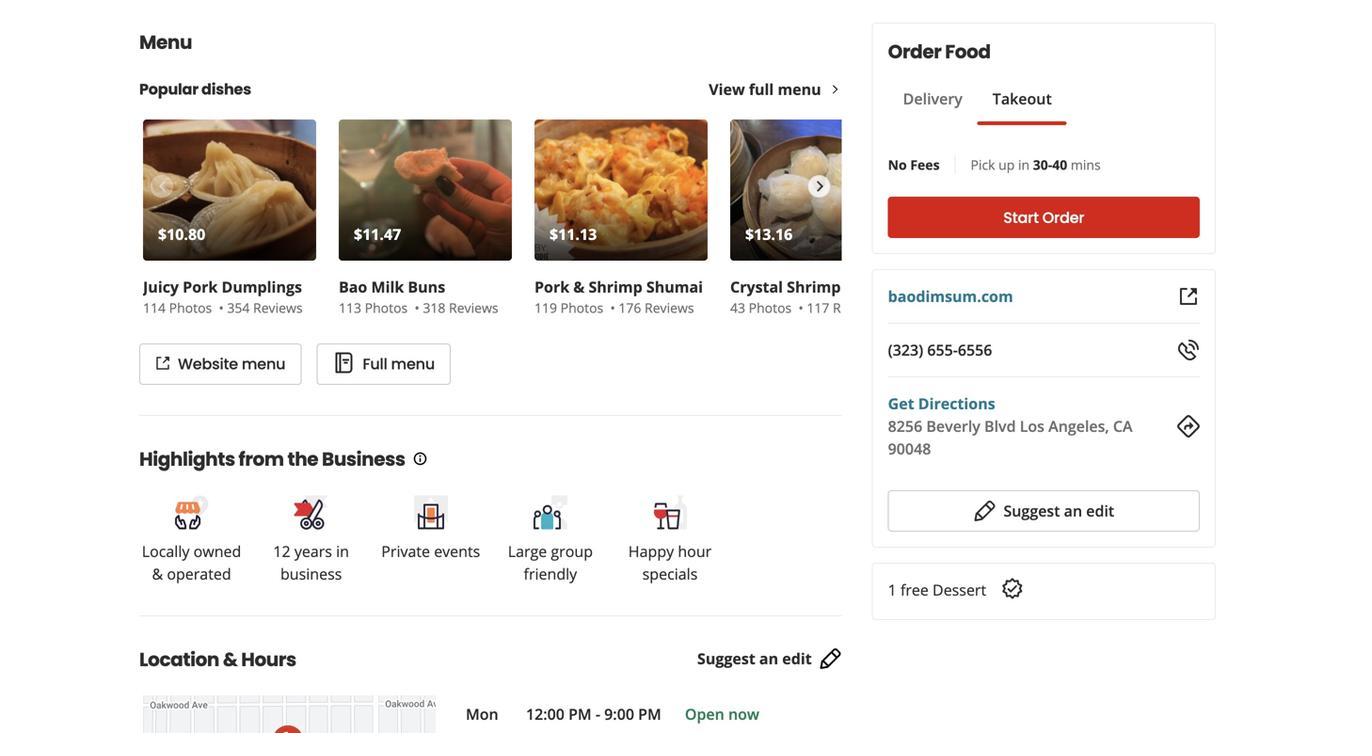 Task type: vqa. For each thing, say whether or not it's contained in the screenshot.


Task type: describe. For each thing, give the bounding box(es) containing it.
24 directions v2 image
[[1177, 415, 1200, 438]]

the
[[287, 446, 318, 472]]

juicy
[[143, 277, 179, 297]]

24 external link v2 image
[[1177, 285, 1200, 308]]

12 years in business
[[273, 541, 349, 584]]

655-
[[927, 340, 958, 360]]

shrimp inside crystal shrimp dumplings 43 photos
[[787, 277, 841, 297]]

dishes
[[201, 79, 251, 100]]

friendly
[[524, 564, 577, 584]]

menu for full menu
[[391, 353, 435, 375]]

private_events image
[[412, 494, 450, 531]]

food
[[945, 39, 991, 65]]

318
[[423, 299, 446, 317]]

crystal
[[730, 277, 783, 297]]

photos for juicy
[[169, 299, 212, 317]]

order inside 'button'
[[1043, 207, 1085, 228]]

business
[[322, 446, 405, 472]]

photos inside pork & shrimp shumai 119 photos
[[561, 299, 603, 317]]

takeout
[[993, 88, 1052, 109]]

happy
[[628, 541, 674, 561]]

in for business
[[336, 541, 349, 561]]

full menu
[[363, 353, 435, 375]]

12
[[273, 541, 291, 561]]

juicy pork dumplings 114 photos
[[143, 277, 302, 317]]

pork & shrimp shumai 119 photos
[[535, 277, 703, 317]]

176
[[619, 299, 641, 317]]

$11.47
[[354, 224, 401, 244]]

-
[[596, 704, 600, 724]]

shumai
[[646, 277, 703, 297]]

pork inside pork & shrimp shumai 119 photos
[[535, 277, 570, 297]]

juicy pork dumplings image
[[143, 120, 316, 261]]

pick up in 30-40 mins
[[971, 156, 1101, 174]]

$10.80
[[158, 224, 205, 244]]

tab list containing delivery
[[888, 88, 1067, 125]]

8256
[[888, 416, 922, 436]]

24 check in v2 image
[[1001, 577, 1024, 600]]

menu for website menu
[[242, 353, 285, 375]]

los
[[1020, 416, 1045, 436]]

119
[[535, 299, 557, 317]]

no
[[888, 156, 907, 174]]

private
[[381, 541, 430, 561]]

baodimsum.com link
[[888, 286, 1013, 306]]

$13.16
[[745, 224, 793, 244]]

reviews for pork & shrimp shumai
[[645, 299, 694, 317]]

1
[[888, 580, 897, 600]]

& for location
[[223, 647, 238, 673]]

website
[[178, 353, 238, 375]]

business
[[280, 564, 342, 584]]

0 vertical spatial order
[[888, 39, 942, 65]]

menu
[[139, 29, 192, 56]]

location
[[139, 647, 219, 673]]

buns
[[408, 277, 445, 297]]

blvd
[[984, 416, 1016, 436]]

(323) 655-6556
[[888, 340, 992, 360]]

up
[[999, 156, 1015, 174]]

popular
[[139, 79, 198, 100]]

view full menu link
[[709, 79, 842, 99]]

crystal shrimp dumplings 43 photos
[[730, 277, 925, 317]]

reviews for bao milk buns
[[449, 299, 498, 317]]

takeout tab panel
[[888, 125, 1067, 133]]

owned
[[193, 541, 241, 561]]

full
[[363, 353, 387, 375]]

14 chevron right outline image
[[829, 83, 842, 96]]

fees
[[910, 156, 940, 174]]

highlights
[[139, 446, 235, 472]]

2 pm from the left
[[638, 704, 661, 724]]

private events
[[381, 541, 480, 561]]

354 reviews
[[227, 299, 303, 317]]

reviews for juicy pork dumplings
[[253, 299, 303, 317]]

angeles,
[[1049, 416, 1109, 436]]

24 pencil v2 image inside suggest an edit button
[[974, 500, 996, 522]]

order food
[[888, 39, 991, 65]]

happy_hour_specials image
[[651, 494, 689, 531]]

location & hours element
[[109, 616, 872, 733]]

full
[[749, 79, 774, 99]]

117
[[807, 299, 830, 317]]

12:00
[[526, 704, 565, 724]]

& for pork
[[573, 277, 585, 297]]

2 horizontal spatial menu
[[778, 79, 821, 99]]

16 external link v2 image
[[155, 356, 170, 371]]

24 phone v2 image
[[1177, 339, 1200, 361]]

popular dishes
[[139, 79, 251, 100]]

now
[[728, 704, 759, 724]]

in for 30-
[[1018, 156, 1030, 174]]

happy hour specials
[[628, 541, 712, 584]]

group
[[551, 541, 593, 561]]

dumplings for crystal shrimp dumplings
[[845, 277, 925, 297]]

an inside button
[[1064, 501, 1082, 521]]

next image
[[809, 175, 830, 198]]



Task type: locate. For each thing, give the bounding box(es) containing it.
1 free dessert
[[888, 580, 986, 600]]

1 horizontal spatial shrimp
[[787, 277, 841, 297]]

in
[[1018, 156, 1030, 174], [336, 541, 349, 561]]

30-
[[1033, 156, 1052, 174]]

1 horizontal spatial edit
[[1086, 501, 1114, 521]]

1 horizontal spatial dumplings
[[845, 277, 925, 297]]

large_group_friendly image
[[532, 494, 569, 531]]

& down $11.13
[[573, 277, 585, 297]]

pork right 'juicy'
[[183, 277, 218, 297]]

previous image
[[151, 175, 172, 198]]

1 vertical spatial an
[[759, 649, 778, 669]]

dumplings inside crystal shrimp dumplings 43 photos
[[845, 277, 925, 297]]

1 vertical spatial 24 pencil v2 image
[[819, 648, 842, 670]]

43
[[730, 299, 745, 317]]

free
[[901, 580, 929, 600]]

bao
[[339, 277, 367, 297]]

menu inside full menu link
[[391, 353, 435, 375]]

an up now at the bottom of the page
[[759, 649, 778, 669]]

map image
[[139, 695, 436, 733]]

0 vertical spatial &
[[573, 277, 585, 297]]

0 vertical spatial in
[[1018, 156, 1030, 174]]

ca
[[1113, 416, 1133, 436]]

0 vertical spatial 24 pencil v2 image
[[974, 500, 996, 522]]

1 dumplings from the left
[[222, 277, 302, 297]]

mins
[[1071, 156, 1101, 174]]

176 reviews
[[619, 299, 694, 317]]

2 shrimp from the left
[[787, 277, 841, 297]]

pork up 119
[[535, 277, 570, 297]]

an down angeles,
[[1064, 501, 1082, 521]]

1 horizontal spatial pm
[[638, 704, 661, 724]]

dumplings
[[222, 277, 302, 297], [845, 277, 925, 297]]

0 horizontal spatial pm
[[569, 704, 592, 724]]

edit inside location & hours element
[[782, 649, 812, 669]]

2 horizontal spatial &
[[573, 277, 585, 297]]

large
[[508, 541, 547, 561]]

milk
[[371, 277, 404, 297]]

operated
[[167, 564, 231, 584]]

2 pork from the left
[[535, 277, 570, 297]]

shrimp inside pork & shrimp shumai 119 photos
[[589, 277, 643, 297]]

mon
[[466, 704, 499, 724]]

an
[[1064, 501, 1082, 521], [759, 649, 778, 669]]

specials
[[642, 564, 698, 584]]

order up delivery
[[888, 39, 942, 65]]

get directions 8256 beverly blvd los angeles, ca 90048
[[888, 393, 1133, 459]]

suggest an edit inside button
[[1004, 501, 1114, 521]]

suggest an edit up now at the bottom of the page
[[697, 649, 812, 669]]

0 horizontal spatial 24 pencil v2 image
[[819, 648, 842, 670]]

menu right 'full'
[[391, 353, 435, 375]]

directions
[[918, 393, 995, 414]]

suggest an edit link
[[697, 648, 842, 670]]

suggest inside location & hours element
[[697, 649, 756, 669]]

shrimp up 176
[[589, 277, 643, 297]]

photos down the milk
[[365, 299, 408, 317]]

& inside locally owned & operated
[[152, 564, 163, 584]]

website menu link
[[139, 344, 301, 385]]

0 horizontal spatial in
[[336, 541, 349, 561]]

highlights from the business
[[139, 446, 405, 472]]

0 vertical spatial edit
[[1086, 501, 1114, 521]]

1 photos from the left
[[169, 299, 212, 317]]

2 reviews from the left
[[449, 299, 498, 317]]

events
[[434, 541, 480, 561]]

reviews right 117
[[833, 299, 882, 317]]

reviews right 354
[[253, 299, 303, 317]]

order right start
[[1043, 207, 1085, 228]]

pm
[[569, 704, 592, 724], [638, 704, 661, 724]]

menu
[[778, 79, 821, 99], [242, 353, 285, 375], [391, 353, 435, 375]]

(323)
[[888, 340, 923, 360]]

view full menu
[[709, 79, 821, 99]]

1 vertical spatial suggest
[[697, 649, 756, 669]]

318 reviews
[[423, 299, 498, 317]]

2 photos from the left
[[365, 299, 408, 317]]

suggest an edit button
[[888, 490, 1200, 532]]

years_in_business image
[[292, 494, 330, 531]]

menu right website
[[242, 353, 285, 375]]

suggest up "open now"
[[697, 649, 756, 669]]

photos for crystal
[[749, 299, 792, 317]]

1 vertical spatial suggest an edit
[[697, 649, 812, 669]]

1 pm from the left
[[569, 704, 592, 724]]

full menu link
[[317, 344, 451, 385]]

photos right 119
[[561, 299, 603, 317]]

1 horizontal spatial in
[[1018, 156, 1030, 174]]

website menu
[[178, 353, 285, 375]]

edit inside button
[[1086, 501, 1114, 521]]

dumplings inside juicy pork dumplings 114 photos
[[222, 277, 302, 297]]

in inside "12 years in business"
[[336, 541, 349, 561]]

locally
[[142, 541, 190, 561]]

baodimsum.com
[[888, 286, 1013, 306]]

start
[[1004, 207, 1039, 228]]

1 shrimp from the left
[[589, 277, 643, 297]]

photos for bao
[[365, 299, 408, 317]]

0 horizontal spatial &
[[152, 564, 163, 584]]

hours
[[241, 647, 296, 673]]

reviews right 318
[[449, 299, 498, 317]]

9:00
[[604, 704, 634, 724]]

1 horizontal spatial &
[[223, 647, 238, 673]]

0 vertical spatial suggest an edit
[[1004, 501, 1114, 521]]

12:00 pm - 9:00 pm
[[526, 704, 661, 724]]

menu left 14 chevron right outline image
[[778, 79, 821, 99]]

0 horizontal spatial suggest an edit
[[697, 649, 812, 669]]

dessert
[[933, 580, 986, 600]]

get directions link
[[888, 393, 995, 414]]

delivery
[[903, 88, 963, 109]]

1 horizontal spatial suggest
[[1004, 501, 1060, 521]]

shrimp up 117
[[787, 277, 841, 297]]

photos inside crystal shrimp dumplings 43 photos
[[749, 299, 792, 317]]

pork
[[183, 277, 218, 297], [535, 277, 570, 297]]

pork inside juicy pork dumplings 114 photos
[[183, 277, 218, 297]]

shrimp
[[589, 277, 643, 297], [787, 277, 841, 297]]

4 photos from the left
[[749, 299, 792, 317]]

2 dumplings from the left
[[845, 277, 925, 297]]

0 horizontal spatial pork
[[183, 277, 218, 297]]

photos right 114
[[169, 299, 212, 317]]

pm left the - on the bottom left
[[569, 704, 592, 724]]

photos inside bao milk buns 113 photos
[[365, 299, 408, 317]]

crystal shrimp dumplings image
[[730, 120, 903, 261]]

114
[[143, 299, 166, 317]]

& down locally in the bottom of the page
[[152, 564, 163, 584]]

locally owned & operated
[[142, 541, 241, 584]]

suggest
[[1004, 501, 1060, 521], [697, 649, 756, 669]]

4 reviews from the left
[[833, 299, 882, 317]]

24 menu v2 image
[[333, 351, 355, 374]]

dumplings up 117 reviews
[[845, 277, 925, 297]]

0 horizontal spatial suggest
[[697, 649, 756, 669]]

3 reviews from the left
[[645, 299, 694, 317]]

open now
[[685, 704, 759, 724]]

0 horizontal spatial menu
[[242, 353, 285, 375]]

dumplings up the 354 reviews
[[222, 277, 302, 297]]

years
[[294, 541, 332, 561]]

0 horizontal spatial edit
[[782, 649, 812, 669]]

bao milk buns image
[[339, 120, 512, 261]]

info icon image
[[413, 451, 428, 466], [413, 451, 428, 466]]

large group friendly
[[508, 541, 593, 584]]

1 pork from the left
[[183, 277, 218, 297]]

bao milk buns 113 photos
[[339, 277, 445, 317]]

pork & shrimp shumai image
[[535, 120, 708, 261]]

1 horizontal spatial 24 pencil v2 image
[[974, 500, 996, 522]]

from
[[239, 446, 284, 472]]

1 reviews from the left
[[253, 299, 303, 317]]

order
[[888, 39, 942, 65], [1043, 207, 1085, 228]]

in right "years" at bottom
[[336, 541, 349, 561]]

dumplings for juicy pork dumplings
[[222, 277, 302, 297]]

1 horizontal spatial pork
[[535, 277, 570, 297]]

an inside location & hours element
[[759, 649, 778, 669]]

90048
[[888, 439, 931, 459]]

1 horizontal spatial suggest an edit
[[1004, 501, 1114, 521]]

0 horizontal spatial dumplings
[[222, 277, 302, 297]]

menu inside the website menu link
[[242, 353, 285, 375]]

reviews for crystal shrimp dumplings
[[833, 299, 882, 317]]

suggest an edit inside location & hours element
[[697, 649, 812, 669]]

6556
[[958, 340, 992, 360]]

locally_owned_operated image
[[173, 494, 210, 531]]

start order button
[[888, 197, 1200, 238]]

0 vertical spatial suggest
[[1004, 501, 1060, 521]]

1 vertical spatial in
[[336, 541, 349, 561]]

1 horizontal spatial an
[[1064, 501, 1082, 521]]

tab list
[[888, 88, 1067, 125]]

24 pencil v2 image
[[974, 500, 996, 522], [819, 648, 842, 670]]

reviews down shumai
[[645, 299, 694, 317]]

photos down 'crystal'
[[749, 299, 792, 317]]

1 horizontal spatial menu
[[391, 353, 435, 375]]

1 vertical spatial &
[[152, 564, 163, 584]]

0 horizontal spatial an
[[759, 649, 778, 669]]

1 vertical spatial edit
[[782, 649, 812, 669]]

no fees
[[888, 156, 940, 174]]

& inside pork & shrimp shumai 119 photos
[[573, 277, 585, 297]]

photos
[[169, 299, 212, 317], [365, 299, 408, 317], [561, 299, 603, 317], [749, 299, 792, 317]]

photos inside juicy pork dumplings 114 photos
[[169, 299, 212, 317]]

pick
[[971, 156, 995, 174]]

suggest an edit
[[1004, 501, 1114, 521], [697, 649, 812, 669]]

1 vertical spatial order
[[1043, 207, 1085, 228]]

get
[[888, 393, 914, 414]]

suggest an edit down angeles,
[[1004, 501, 1114, 521]]

& left hours
[[223, 647, 238, 673]]

reviews
[[253, 299, 303, 317], [449, 299, 498, 317], [645, 299, 694, 317], [833, 299, 882, 317]]

2 vertical spatial &
[[223, 647, 238, 673]]

3 photos from the left
[[561, 299, 603, 317]]

$11.13
[[550, 224, 597, 244]]

suggest inside button
[[1004, 501, 1060, 521]]

suggest up 24 check in v2 image
[[1004, 501, 1060, 521]]

open
[[685, 704, 724, 724]]

pm right "9:00"
[[638, 704, 661, 724]]

1 horizontal spatial order
[[1043, 207, 1085, 228]]

113
[[339, 299, 361, 317]]

start order
[[1004, 207, 1085, 228]]

hour
[[678, 541, 712, 561]]

in right up
[[1018, 156, 1030, 174]]

117 reviews
[[807, 299, 882, 317]]

354
[[227, 299, 250, 317]]

0 vertical spatial an
[[1064, 501, 1082, 521]]

&
[[573, 277, 585, 297], [152, 564, 163, 584], [223, 647, 238, 673]]

0 horizontal spatial shrimp
[[589, 277, 643, 297]]

menu element
[[109, 0, 925, 385]]

0 horizontal spatial order
[[888, 39, 942, 65]]



